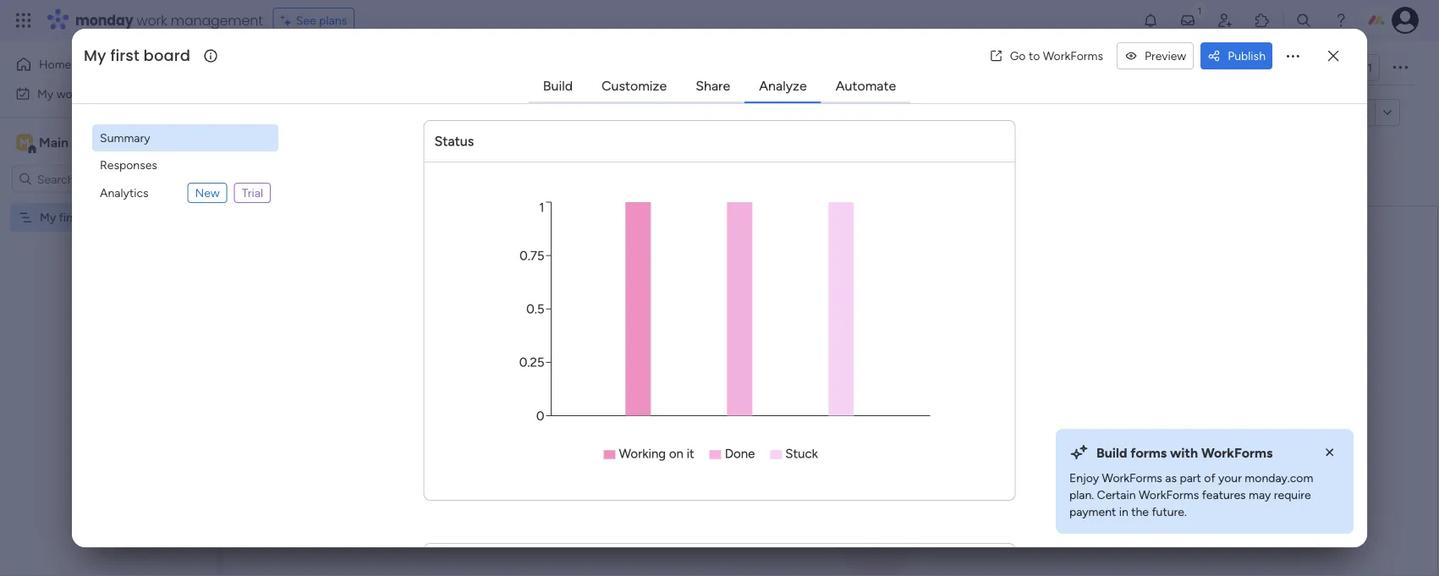 Task type: locate. For each thing, give the bounding box(es) containing it.
let's
[[675, 346, 716, 374]]

0 vertical spatial first
[[110, 45, 140, 66]]

publish button
[[1201, 42, 1273, 69]]

of
[[1205, 471, 1216, 485]]

your right building
[[890, 346, 934, 374]]

0 horizontal spatial first
[[59, 210, 80, 225]]

build link
[[530, 70, 587, 101]]

form
[[1323, 106, 1348, 120], [287, 106, 313, 120], [940, 346, 988, 374], [833, 412, 862, 428]]

board inside field
[[144, 45, 191, 66]]

tab list containing build
[[529, 69, 911, 103]]

My first board field
[[80, 45, 202, 67]]

1 image
[[1193, 1, 1208, 20]]

in
[[1120, 505, 1129, 519]]

1 horizontal spatial board
[[144, 45, 191, 66]]

my first board
[[84, 45, 191, 66], [40, 210, 114, 225]]

stuck
[[786, 446, 818, 462]]

build for build form
[[800, 412, 830, 428]]

my work
[[37, 86, 82, 101]]

my first board down search in workspace field
[[40, 210, 114, 225]]

my inside "button"
[[37, 86, 54, 101]]

first down search in workspace field
[[59, 210, 80, 225]]

board inside list box
[[83, 210, 114, 225]]

start
[[722, 346, 768, 374]]

board down "analytics"
[[83, 210, 114, 225]]

build up stuck
[[800, 412, 830, 428]]

analyze
[[759, 77, 807, 94]]

management
[[171, 11, 263, 30]]

by
[[396, 105, 411, 121], [773, 346, 798, 374]]

future.
[[1152, 505, 1187, 519]]

workforms inside button
[[1043, 49, 1104, 63]]

first down monday
[[110, 45, 140, 66]]

0 vertical spatial your
[[890, 346, 934, 374]]

automate link
[[822, 70, 910, 101]]

workspace selection element
[[16, 132, 141, 154]]

2 vertical spatial build
[[1097, 445, 1128, 461]]

by right powered
[[396, 105, 411, 121]]

share link
[[682, 70, 744, 101]]

1 vertical spatial board
[[83, 210, 114, 225]]

workforms
[[1043, 49, 1104, 63], [1202, 445, 1273, 461], [1103, 471, 1163, 485], [1139, 488, 1200, 502]]

enjoy
[[1070, 471, 1100, 485]]

go
[[1010, 49, 1026, 63]]

1
[[1368, 61, 1373, 75]]

build left customize link
[[543, 77, 573, 94]]

main workspace
[[39, 135, 139, 151]]

my down monday
[[84, 45, 106, 66]]

menu menu
[[92, 124, 279, 207]]

your up features
[[1219, 471, 1243, 485]]

build left forms at the right of page
[[1097, 445, 1128, 461]]

payment
[[1070, 505, 1117, 519]]

copy form link button
[[1260, 99, 1375, 126]]

my first board down monday work management
[[84, 45, 191, 66]]

summary
[[100, 131, 150, 145]]

1 vertical spatial my
[[37, 86, 54, 101]]

menu item
[[92, 179, 279, 207]]

help image
[[1333, 12, 1350, 29]]

1 vertical spatial build
[[800, 412, 830, 428]]

build
[[543, 77, 573, 94], [800, 412, 830, 428], [1097, 445, 1128, 461]]

1 horizontal spatial your
[[1219, 471, 1243, 485]]

your
[[890, 346, 934, 374], [1219, 471, 1243, 485]]

copy
[[1291, 106, 1320, 120]]

select product image
[[15, 12, 32, 29]]

edit form
[[263, 106, 313, 120]]

2 horizontal spatial build
[[1097, 445, 1128, 461]]

customize link
[[588, 70, 681, 101]]

build inside "build forms with workforms" alert
[[1097, 445, 1128, 461]]

form for build form
[[833, 412, 862, 428]]

workforms right to
[[1043, 49, 1104, 63]]

as
[[1166, 471, 1177, 485]]

menu item containing analytics
[[92, 179, 279, 207]]

0 vertical spatial board
[[144, 45, 191, 66]]

form inside button
[[287, 106, 313, 120]]

0 horizontal spatial your
[[890, 346, 934, 374]]

my
[[84, 45, 106, 66], [37, 86, 54, 101], [40, 210, 56, 225]]

invite members image
[[1217, 12, 1234, 29]]

analytics
[[100, 186, 149, 200]]

link
[[1351, 106, 1369, 120]]

0 horizontal spatial build
[[543, 77, 573, 94]]

work down home
[[56, 86, 82, 101]]

work inside my work "button"
[[56, 86, 82, 101]]

my down home
[[37, 86, 54, 101]]

working on it
[[619, 446, 695, 462]]

region
[[484, 198, 956, 471]]

board down monday work management
[[144, 45, 191, 66]]

main
[[39, 135, 69, 151]]

build inside build link
[[543, 77, 573, 94]]

work for my
[[56, 86, 82, 101]]

build inside build form button
[[800, 412, 830, 428]]

work
[[137, 11, 167, 30], [56, 86, 82, 101]]

1 horizontal spatial first
[[110, 45, 140, 66]]

0 horizontal spatial work
[[56, 86, 82, 101]]

option
[[0, 202, 216, 206]]

workspace
[[72, 135, 139, 151]]

tab list
[[529, 69, 911, 103]]

copy form link
[[1291, 106, 1369, 120]]

1 vertical spatial your
[[1219, 471, 1243, 485]]

board
[[144, 45, 191, 66], [83, 210, 114, 225]]

go to workforms button
[[983, 42, 1111, 69]]

it
[[687, 446, 695, 462]]

2 vertical spatial my
[[40, 210, 56, 225]]

to
[[1029, 49, 1041, 63]]

build form button
[[787, 403, 876, 437]]

monday.com
[[1245, 471, 1314, 485]]

/
[[1361, 61, 1365, 75]]

1 vertical spatial first
[[59, 210, 80, 225]]

by right "start"
[[773, 346, 798, 374]]

m
[[20, 135, 30, 150]]

workforms up certain
[[1103, 471, 1163, 485]]

powered by
[[340, 105, 411, 121]]

0 vertical spatial my
[[84, 45, 106, 66]]

see plans button
[[273, 8, 355, 33]]

enjoy workforms as part of your monday.com plan. certain workforms features may require payment in the future.
[[1070, 471, 1314, 519]]

work up my first board field
[[137, 11, 167, 30]]

forms
[[1131, 445, 1167, 461]]

workforms logo image
[[418, 99, 513, 126]]

customize
[[602, 77, 667, 94]]

my down search in workspace field
[[40, 210, 56, 225]]

build forms with workforms alert
[[1056, 429, 1354, 534]]

powered
[[340, 105, 393, 121]]

0 vertical spatial by
[[396, 105, 411, 121]]

features
[[1203, 488, 1247, 502]]

1 vertical spatial my first board
[[40, 210, 114, 225]]

0 vertical spatial my first board
[[84, 45, 191, 66]]

responses
[[100, 158, 157, 172]]

0 horizontal spatial by
[[396, 105, 411, 121]]

part
[[1180, 471, 1202, 485]]

building
[[804, 346, 885, 374]]

my first board list box
[[0, 200, 216, 460]]

1 vertical spatial work
[[56, 86, 82, 101]]

0 horizontal spatial board
[[83, 210, 114, 225]]

1 horizontal spatial by
[[773, 346, 798, 374]]

build form
[[800, 412, 862, 428]]

1 horizontal spatial work
[[137, 11, 167, 30]]

monday
[[75, 11, 133, 30]]

first
[[110, 45, 140, 66], [59, 210, 80, 225]]

john smith image
[[1392, 7, 1420, 34]]

plans
[[319, 13, 347, 28]]

0 vertical spatial work
[[137, 11, 167, 30]]

done
[[725, 446, 755, 462]]

0 vertical spatial build
[[543, 77, 573, 94]]

1 horizontal spatial build
[[800, 412, 830, 428]]

search everything image
[[1296, 12, 1313, 29]]



Task type: describe. For each thing, give the bounding box(es) containing it.
notifications image
[[1143, 12, 1160, 29]]

inbox image
[[1180, 12, 1197, 29]]

the
[[1132, 505, 1149, 519]]

require
[[1275, 488, 1312, 502]]

Search in workspace field
[[36, 169, 141, 189]]

analyze link
[[746, 70, 821, 101]]

form for copy form link
[[1323, 106, 1348, 120]]

work for monday
[[137, 11, 167, 30]]

invite
[[1328, 61, 1358, 75]]

publish
[[1228, 49, 1266, 63]]

close image
[[1322, 444, 1339, 461]]

form for edit form
[[287, 106, 313, 120]]

home
[[39, 57, 71, 72]]

preview
[[1145, 49, 1187, 63]]

monday work management
[[75, 11, 263, 30]]

share
[[696, 77, 731, 94]]

workforms up of
[[1202, 445, 1273, 461]]

certain
[[1098, 488, 1136, 502]]

with
[[1171, 445, 1199, 461]]

edit form button
[[256, 99, 319, 126]]

build forms with workforms
[[1097, 445, 1273, 461]]

may
[[1249, 488, 1272, 502]]

home button
[[10, 51, 182, 78]]

my first board inside field
[[84, 45, 191, 66]]

my inside list box
[[40, 210, 56, 225]]

plan.
[[1070, 488, 1095, 502]]

my work button
[[10, 80, 182, 107]]

see
[[296, 13, 316, 28]]

my inside field
[[84, 45, 106, 66]]

your inside enjoy workforms as part of your monday.com plan. certain workforms features may require payment in the future.
[[1219, 471, 1243, 485]]

build for build forms with workforms
[[1097, 445, 1128, 461]]

my first board inside list box
[[40, 210, 114, 225]]

trial
[[242, 186, 263, 200]]

edit
[[263, 106, 284, 120]]

automate
[[836, 77, 897, 94]]

first inside list box
[[59, 210, 80, 225]]

first inside field
[[110, 45, 140, 66]]

new
[[195, 186, 220, 200]]

workforms up future.
[[1139, 488, 1200, 502]]

invite / 1 button
[[1297, 54, 1381, 81]]

apps image
[[1254, 12, 1271, 29]]

go to workforms
[[1010, 49, 1104, 63]]

on
[[669, 446, 684, 462]]

invite / 1
[[1328, 61, 1373, 75]]

working
[[619, 446, 666, 462]]

see plans
[[296, 13, 347, 28]]

more actions image
[[1285, 47, 1302, 64]]

build for build
[[543, 77, 573, 94]]

status
[[435, 133, 474, 149]]

region containing working on it
[[484, 198, 956, 471]]

1 vertical spatial by
[[773, 346, 798, 374]]

workspace image
[[16, 133, 33, 152]]

let's start by building your form
[[675, 346, 988, 374]]

preview button
[[1117, 42, 1195, 69]]



Task type: vqa. For each thing, say whether or not it's contained in the screenshot.
board
yes



